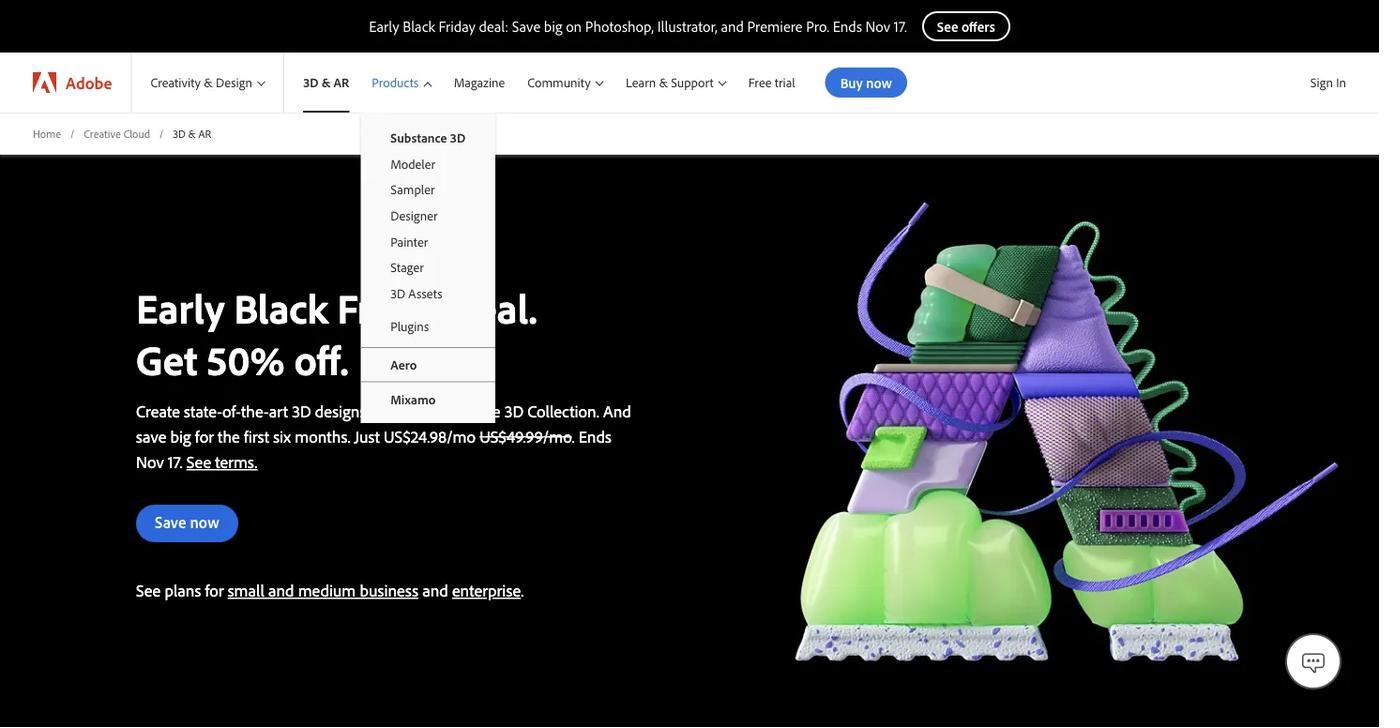 Task type: describe. For each thing, give the bounding box(es) containing it.
24
[[411, 426, 427, 447]]

sign in
[[1311, 74, 1347, 91]]

pro.
[[806, 17, 830, 36]]

early black friday deal. get 50% off.
[[136, 282, 537, 385]]

community button
[[516, 53, 615, 113]]

learn & support button
[[615, 53, 737, 113]]

3d right art
[[292, 400, 311, 422]]

creativity
[[151, 74, 201, 91]]

free trial link
[[737, 53, 807, 113]]

us$24.98 per month per license element
[[384, 426, 476, 447]]

black for save
[[403, 17, 435, 36]]

& down creativity & design
[[188, 126, 196, 140]]

1 horizontal spatial the
[[404, 400, 427, 422]]

home
[[33, 126, 61, 140]]

plans
[[165, 580, 201, 601]]

small and medium business link
[[228, 580, 418, 601]]

stager
[[391, 259, 424, 275]]

& for the creativity & design popup button
[[204, 74, 213, 91]]

months.
[[295, 426, 351, 447]]

collection.
[[528, 400, 599, 422]]

illustrator,
[[657, 17, 718, 36]]

modeler link
[[361, 151, 496, 177]]

modeler
[[391, 155, 435, 172]]

see terms. link
[[187, 451, 257, 472]]

plugins
[[391, 318, 429, 335]]

3d up 49
[[505, 400, 524, 422]]

magazine link
[[443, 53, 516, 113]]

save now
[[155, 512, 219, 532]]

sign
[[1311, 74, 1333, 91]]

17. inside the ​. ends nov 17.
[[168, 451, 183, 472]]

aero link
[[361, 348, 496, 382]]

create state-of-the-art 3d designs with the substance 3d collection. and save big for the first six months. just
[[136, 400, 631, 447]]

1 horizontal spatial big
[[544, 17, 563, 36]]

state-
[[184, 400, 222, 422]]

save now link
[[136, 505, 238, 542]]

art
[[269, 400, 288, 422]]

first
[[244, 426, 269, 447]]

49
[[507, 426, 523, 447]]

designer
[[391, 207, 438, 224]]

free trial
[[749, 74, 795, 91]]

designer link
[[361, 202, 496, 228]]

creativity & design button
[[132, 53, 284, 113]]

deal:
[[479, 17, 509, 36]]

big inside create state-of-the-art 3d designs with the substance 3d collection. and save big for the first six months. just
[[170, 426, 191, 447]]

six
[[273, 426, 291, 447]]

3d assets
[[391, 285, 442, 301]]

adobe link
[[14, 53, 131, 113]]

sign in button
[[1307, 67, 1350, 99]]

nov inside the ​. ends nov 17.
[[136, 451, 164, 472]]

0 vertical spatial nov
[[866, 17, 891, 36]]

deal.
[[454, 282, 537, 334]]

50%
[[207, 333, 285, 385]]

see for see terms.
[[187, 451, 211, 472]]

enterprise
[[452, 580, 521, 601]]

1 /mo from the left
[[447, 426, 476, 447]]

see plans for small and medium business and enterprise .
[[136, 580, 524, 601]]

99
[[526, 426, 543, 447]]

​.
[[572, 426, 575, 447]]

photoshop,
[[585, 17, 654, 36]]

group containing substance 3d
[[361, 113, 496, 423]]

support
[[671, 74, 714, 91]]

1 vertical spatial save
[[155, 512, 186, 532]]

of-
[[222, 400, 241, 422]]

aero
[[391, 356, 417, 373]]

off.
[[294, 333, 349, 385]]

early for early black friday deal. get 50% off.
[[136, 282, 225, 334]]

98
[[430, 426, 447, 447]]

enterprise link
[[452, 580, 521, 601]]

see terms.
[[187, 451, 257, 472]]

now
[[190, 512, 219, 532]]

and
[[603, 400, 631, 422]]

3d up "modeler" 'link'
[[450, 129, 466, 146]]

community
[[528, 74, 591, 91]]



Task type: locate. For each thing, give the bounding box(es) containing it.
creative cloud link
[[84, 126, 150, 142]]

0 vertical spatial save
[[512, 17, 541, 36]]

painter link
[[361, 228, 496, 254]]

3d
[[303, 74, 319, 91], [173, 126, 186, 140], [450, 129, 466, 146], [391, 285, 406, 301], [292, 400, 311, 422], [505, 400, 524, 422]]

friday for deal:
[[439, 17, 476, 36]]

learn
[[626, 74, 656, 91]]

0 vertical spatial black
[[403, 17, 435, 36]]

terms.
[[215, 451, 257, 472]]

1 horizontal spatial see
[[187, 451, 211, 472]]

the down of-
[[218, 426, 240, 447]]

substance
[[391, 129, 447, 146], [431, 400, 501, 422]]

products
[[372, 74, 419, 91]]

in
[[1336, 74, 1347, 91]]

0 vertical spatial the
[[404, 400, 427, 422]]

products button
[[361, 53, 443, 113]]

painter
[[391, 233, 428, 249]]

free
[[749, 74, 772, 91]]

creative cloud
[[84, 126, 150, 140]]

1 horizontal spatial us$
[[480, 426, 507, 447]]

1 vertical spatial substance
[[431, 400, 501, 422]]

0 horizontal spatial the
[[218, 426, 240, 447]]

ar
[[334, 74, 349, 91], [198, 126, 211, 140]]

plugins link
[[361, 314, 496, 348]]

0 horizontal spatial big
[[170, 426, 191, 447]]

nov down save
[[136, 451, 164, 472]]

3d left the assets
[[391, 285, 406, 301]]

ends right ​.
[[579, 426, 612, 447]]

0 vertical spatial for
[[195, 426, 214, 447]]

1 vertical spatial black
[[234, 282, 328, 334]]

trial
[[775, 74, 795, 91]]

see left terms.
[[187, 451, 211, 472]]

& inside popup button
[[204, 74, 213, 91]]

us$ down with
[[384, 426, 411, 447]]

3d & ar left products
[[303, 74, 349, 91]]

save left now
[[155, 512, 186, 532]]

17.
[[894, 17, 907, 36], [168, 451, 183, 472]]

and left premiere
[[721, 17, 744, 36]]

us$ 24 . 98 /mo us$ 49 . 99 /mo
[[384, 426, 572, 447]]

on
[[566, 17, 582, 36]]

1 horizontal spatial and
[[422, 580, 448, 601]]

1 vertical spatial ar
[[198, 126, 211, 140]]

1 horizontal spatial ar
[[334, 74, 349, 91]]

magazine
[[454, 74, 505, 91]]

0 horizontal spatial save
[[155, 512, 186, 532]]

us$ left "99"
[[480, 426, 507, 447]]

&
[[204, 74, 213, 91], [322, 74, 331, 91], [659, 74, 668, 91], [188, 126, 196, 140]]

big
[[544, 17, 563, 36], [170, 426, 191, 447]]

friday for deal.
[[337, 282, 444, 334]]

1 vertical spatial early
[[136, 282, 225, 334]]

0 horizontal spatial ar
[[198, 126, 211, 140]]

0 vertical spatial substance
[[391, 129, 447, 146]]

& for 3d & ar link
[[322, 74, 331, 91]]

3d & ar link
[[284, 53, 361, 113]]

1 vertical spatial see
[[136, 580, 161, 601]]

1 us$ from the left
[[384, 426, 411, 447]]

premiere
[[748, 17, 803, 36]]

medium
[[298, 580, 356, 601]]

​. ends nov 17.
[[136, 426, 612, 472]]

0 horizontal spatial see
[[136, 580, 161, 601]]

0 horizontal spatial early
[[136, 282, 225, 334]]

with
[[370, 400, 400, 422]]

big left 'on'
[[544, 17, 563, 36]]

0 vertical spatial friday
[[439, 17, 476, 36]]

substance inside create state-of-the-art 3d designs with the substance 3d collection. and save big for the first six months. just
[[431, 400, 501, 422]]

/mo down "collection."
[[543, 426, 572, 447]]

friday
[[439, 17, 476, 36], [337, 282, 444, 334]]

0 vertical spatial ends
[[833, 17, 862, 36]]

ar left products
[[334, 74, 349, 91]]

1 vertical spatial 3d & ar
[[173, 126, 211, 140]]

the-
[[241, 400, 269, 422]]

1 vertical spatial 17.
[[168, 451, 183, 472]]

black inside early black friday deal. get 50% off.
[[234, 282, 328, 334]]

3d right cloud
[[173, 126, 186, 140]]

and right "small"
[[268, 580, 294, 601]]

0 vertical spatial ar
[[334, 74, 349, 91]]

3d right design
[[303, 74, 319, 91]]

for inside create state-of-the-art 3d designs with the substance 3d collection. and save big for the first six months. just
[[195, 426, 214, 447]]

0 vertical spatial big
[[544, 17, 563, 36]]

1 horizontal spatial 17.
[[894, 17, 907, 36]]

just
[[355, 426, 380, 447]]

us$
[[384, 426, 411, 447], [480, 426, 507, 447]]

and
[[721, 17, 744, 36], [268, 580, 294, 601], [422, 580, 448, 601]]

early black friday deal: save big on photoshop, illustrator, and premiere pro. ends nov 17.
[[369, 17, 907, 36]]

0 horizontal spatial us$
[[384, 426, 411, 447]]

get
[[136, 333, 197, 385]]

save
[[136, 426, 166, 447]]

0 horizontal spatial ends
[[579, 426, 612, 447]]

big right save
[[170, 426, 191, 447]]

for right plans
[[205, 580, 224, 601]]

black for get
[[234, 282, 328, 334]]

nov right pro.
[[866, 17, 891, 36]]

1 vertical spatial nov
[[136, 451, 164, 472]]

cloud
[[124, 126, 150, 140]]

designs
[[315, 400, 366, 422]]

0 horizontal spatial and
[[268, 580, 294, 601]]

3d & ar down creativity & design
[[173, 126, 211, 140]]

see left plans
[[136, 580, 161, 601]]

0 horizontal spatial black
[[234, 282, 328, 334]]

for down state-
[[195, 426, 214, 447]]

.
[[427, 426, 430, 447], [523, 426, 526, 447], [521, 580, 524, 601]]

ar down the creativity & design popup button
[[198, 126, 211, 140]]

early inside early black friday deal. get 50% off.
[[136, 282, 225, 334]]

1 horizontal spatial early
[[369, 17, 399, 36]]

0 horizontal spatial 17.
[[168, 451, 183, 472]]

1 horizontal spatial nov
[[866, 17, 891, 36]]

home link
[[33, 126, 61, 142]]

substance 3d
[[391, 129, 466, 146]]

nov
[[866, 17, 891, 36], [136, 451, 164, 472]]

0 horizontal spatial /mo
[[447, 426, 476, 447]]

1 vertical spatial friday
[[337, 282, 444, 334]]

1 vertical spatial the
[[218, 426, 240, 447]]

creative
[[84, 126, 121, 140]]

small
[[228, 580, 264, 601]]

the
[[404, 400, 427, 422], [218, 426, 240, 447]]

& left products
[[322, 74, 331, 91]]

substance up modeler
[[391, 129, 447, 146]]

design
[[216, 74, 252, 91]]

1 vertical spatial for
[[205, 580, 224, 601]]

early
[[369, 17, 399, 36], [136, 282, 225, 334]]

mixamo link
[[361, 382, 496, 412]]

create
[[136, 400, 180, 422]]

mixamo
[[391, 391, 436, 407]]

ends right pro.
[[833, 17, 862, 36]]

17. left see terms. link on the bottom of page
[[168, 451, 183, 472]]

see
[[187, 451, 211, 472], [136, 580, 161, 601]]

1 vertical spatial big
[[170, 426, 191, 447]]

the up 24
[[404, 400, 427, 422]]

0 horizontal spatial nov
[[136, 451, 164, 472]]

2 /mo from the left
[[543, 426, 572, 447]]

0 vertical spatial 17.
[[894, 17, 907, 36]]

1 horizontal spatial save
[[512, 17, 541, 36]]

& inside dropdown button
[[659, 74, 668, 91]]

0 horizontal spatial 3d & ar
[[173, 126, 211, 140]]

ends inside the ​. ends nov 17.
[[579, 426, 612, 447]]

assets
[[409, 285, 442, 301]]

learn & support
[[626, 74, 714, 91]]

1 horizontal spatial black
[[403, 17, 435, 36]]

1 horizontal spatial 3d & ar
[[303, 74, 349, 91]]

& for learn & support dropdown button
[[659, 74, 668, 91]]

and right business on the left
[[422, 580, 448, 601]]

1 horizontal spatial /mo
[[543, 426, 572, 447]]

sampler link
[[361, 177, 496, 202]]

regularly at us$49.99 per month per license element
[[480, 426, 572, 447]]

& left design
[[204, 74, 213, 91]]

group
[[361, 113, 496, 423]]

0 vertical spatial 3d & ar
[[303, 74, 349, 91]]

1 vertical spatial ends
[[579, 426, 612, 447]]

0 vertical spatial see
[[187, 451, 211, 472]]

sampler
[[391, 181, 435, 198]]

3d assets link
[[361, 280, 496, 314]]

& right learn
[[659, 74, 668, 91]]

see for see plans for small and medium business and enterprise .
[[136, 580, 161, 601]]

save right the deal:
[[512, 17, 541, 36]]

2 us$ from the left
[[480, 426, 507, 447]]

friday inside early black friday deal. get 50% off.
[[337, 282, 444, 334]]

stager link
[[361, 254, 496, 280]]

1 horizontal spatial ends
[[833, 17, 862, 36]]

early for early black friday deal: save big on photoshop, illustrator, and premiere pro. ends nov 17.
[[369, 17, 399, 36]]

substance 3d link
[[361, 125, 496, 151]]

business
[[360, 580, 418, 601]]

0 vertical spatial early
[[369, 17, 399, 36]]

3d & ar
[[303, 74, 349, 91], [173, 126, 211, 140]]

substance up us$ 24 . 98 /mo us$ 49 . 99 /mo
[[431, 400, 501, 422]]

for
[[195, 426, 214, 447], [205, 580, 224, 601]]

adobe
[[66, 72, 112, 93]]

2 horizontal spatial and
[[721, 17, 744, 36]]

17. right pro.
[[894, 17, 907, 36]]

/mo right 24
[[447, 426, 476, 447]]

creativity & design
[[151, 74, 252, 91]]



Task type: vqa. For each thing, say whether or not it's contained in the screenshot.
bottommost Substance
yes



